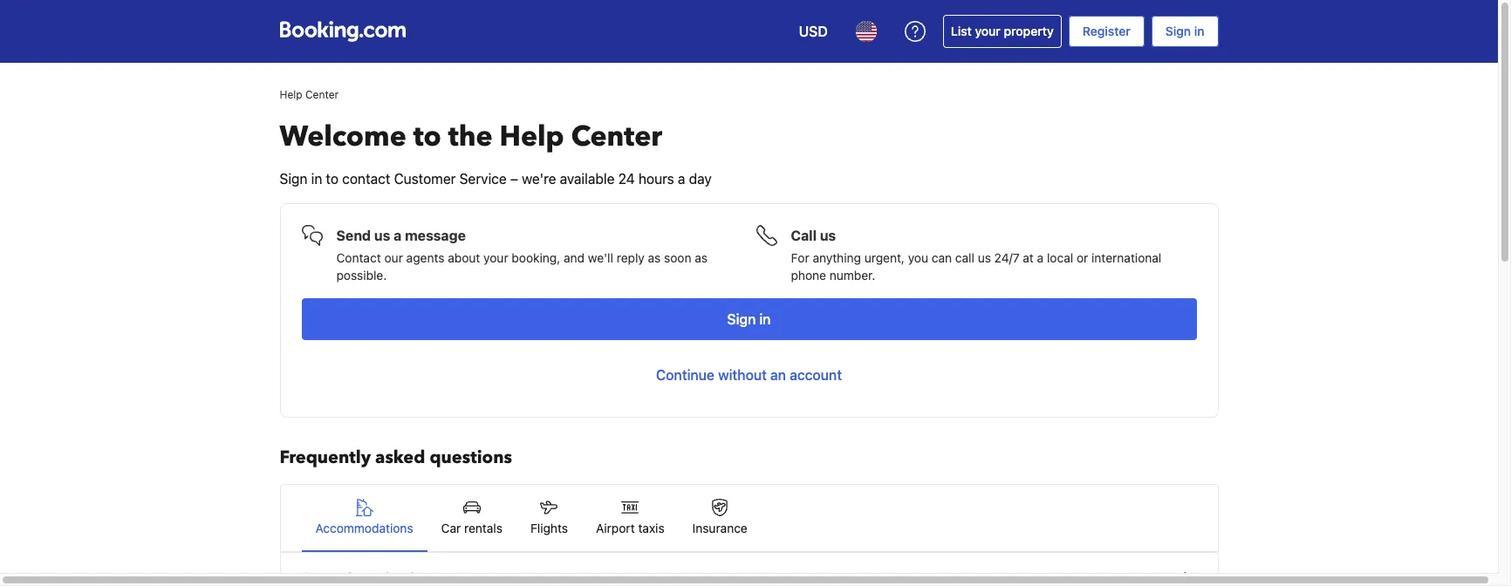 Task type: vqa. For each thing, say whether or not it's contained in the screenshot.
I
no



Task type: describe. For each thing, give the bounding box(es) containing it.
local
[[1047, 250, 1073, 265]]

airport taxis button
[[582, 485, 679, 551]]

insurance button
[[679, 485, 762, 551]]

0 horizontal spatial in
[[311, 171, 322, 187]]

about
[[448, 250, 480, 265]]

in for the topmost "sign in" link
[[1194, 24, 1205, 38]]

flights button
[[517, 485, 582, 551]]

send us a message contact our agents about your booking, and we'll reply as soon as possible.
[[336, 228, 708, 283]]

welcome
[[280, 118, 406, 156]]

continue
[[656, 367, 715, 383]]

airport
[[596, 521, 635, 536]]

register
[[1083, 24, 1131, 38]]

list your property
[[951, 24, 1054, 38]]

support
[[417, 570, 461, 585]]

list your property link
[[943, 15, 1062, 48]]

reply
[[617, 250, 645, 265]]

for
[[791, 250, 809, 265]]

coronavirus-related support
[[301, 570, 461, 585]]

an
[[770, 367, 786, 383]]

call
[[955, 250, 975, 265]]

1 horizontal spatial to
[[413, 118, 441, 156]]

call
[[791, 228, 817, 243]]

or
[[1077, 250, 1088, 265]]

hours
[[639, 171, 674, 187]]

booking,
[[512, 250, 560, 265]]

usd button
[[788, 10, 838, 52]]

call us for anything urgent, you can call us 24/7 at a local or international phone number.
[[791, 228, 1162, 283]]

accommodations button
[[301, 485, 427, 551]]

available
[[560, 171, 615, 187]]

booking.com online hotel reservations image
[[280, 21, 405, 42]]

2 horizontal spatial sign
[[1165, 24, 1191, 38]]

a for sign in to contact customer service – we're available 24 hours a day
[[678, 171, 685, 187]]

possible.
[[336, 268, 387, 283]]

0 horizontal spatial help
[[280, 88, 302, 101]]

coronavirus-
[[301, 570, 375, 585]]

car rentals button
[[427, 485, 517, 551]]

message
[[405, 228, 466, 243]]

2 as from the left
[[695, 250, 708, 265]]

can
[[932, 250, 952, 265]]

tab list containing accommodations
[[281, 485, 1218, 553]]

number.
[[830, 268, 875, 283]]

list
[[951, 24, 972, 38]]

send
[[336, 228, 371, 243]]

questions
[[430, 446, 512, 469]]

coronavirus-related support button
[[281, 553, 1218, 586]]

car
[[441, 521, 461, 536]]

continue without an account
[[656, 367, 842, 383]]

phone
[[791, 268, 826, 283]]

we're
[[522, 171, 556, 187]]

contact
[[336, 250, 381, 265]]

at
[[1023, 250, 1034, 265]]

rentals
[[464, 521, 503, 536]]

24
[[618, 171, 635, 187]]

the
[[448, 118, 493, 156]]

soon
[[664, 250, 692, 265]]

continue without an account button
[[301, 354, 1197, 396]]

taxis
[[638, 521, 665, 536]]

1 horizontal spatial help
[[500, 118, 564, 156]]

without
[[718, 367, 767, 383]]

us for send
[[374, 228, 390, 243]]



Task type: locate. For each thing, give the bounding box(es) containing it.
us up anything
[[820, 228, 836, 243]]

anything
[[813, 250, 861, 265]]

0 vertical spatial in
[[1194, 24, 1205, 38]]

airport taxis
[[596, 521, 665, 536]]

2 horizontal spatial in
[[1194, 24, 1205, 38]]

account
[[790, 367, 842, 383]]

2 vertical spatial a
[[1037, 250, 1044, 265]]

0 horizontal spatial sign
[[280, 171, 308, 187]]

to up customer
[[413, 118, 441, 156]]

1 vertical spatial sign in
[[727, 311, 771, 327]]

international
[[1092, 250, 1162, 265]]

frequently
[[280, 446, 371, 469]]

1 horizontal spatial as
[[695, 250, 708, 265]]

property
[[1004, 24, 1054, 38]]

0 vertical spatial a
[[678, 171, 685, 187]]

sign
[[1165, 24, 1191, 38], [280, 171, 308, 187], [727, 311, 756, 327]]

0 vertical spatial to
[[413, 118, 441, 156]]

to left contact
[[326, 171, 339, 187]]

2 vertical spatial sign
[[727, 311, 756, 327]]

2 horizontal spatial us
[[978, 250, 991, 265]]

sign in up continue without an account "button"
[[727, 311, 771, 327]]

customer
[[394, 171, 456, 187]]

related
[[375, 570, 414, 585]]

0 vertical spatial sign in
[[1165, 24, 1205, 38]]

our
[[384, 250, 403, 265]]

0 horizontal spatial a
[[394, 228, 402, 243]]

0 vertical spatial center
[[305, 88, 339, 101]]

your right list
[[975, 24, 1001, 38]]

–
[[510, 171, 518, 187]]

accommodations
[[315, 521, 413, 536]]

register link
[[1069, 16, 1145, 47]]

1 vertical spatial sign in link
[[301, 298, 1197, 340]]

center up 24
[[571, 118, 662, 156]]

insurance
[[692, 521, 748, 536]]

tab list
[[281, 485, 1218, 553]]

help center
[[280, 88, 339, 101]]

in
[[1194, 24, 1205, 38], [311, 171, 322, 187], [759, 311, 771, 327]]

sign in to contact customer service – we're available 24 hours a day
[[280, 171, 712, 187]]

us up our
[[374, 228, 390, 243]]

center up welcome
[[305, 88, 339, 101]]

1 horizontal spatial sign
[[727, 311, 756, 327]]

0 horizontal spatial us
[[374, 228, 390, 243]]

agents
[[406, 250, 445, 265]]

0 vertical spatial sign
[[1165, 24, 1191, 38]]

a right at
[[1037, 250, 1044, 265]]

and
[[564, 250, 585, 265]]

you
[[908, 250, 928, 265]]

1 vertical spatial center
[[571, 118, 662, 156]]

sign in link
[[1152, 16, 1218, 47], [301, 298, 1197, 340]]

to
[[413, 118, 441, 156], [326, 171, 339, 187]]

center
[[305, 88, 339, 101], [571, 118, 662, 156]]

usd
[[799, 24, 828, 39]]

0 horizontal spatial sign in
[[727, 311, 771, 327]]

2 vertical spatial in
[[759, 311, 771, 327]]

as right soon
[[695, 250, 708, 265]]

help up 'we're'
[[500, 118, 564, 156]]

24/7
[[994, 250, 1020, 265]]

sign in link right register link
[[1152, 16, 1218, 47]]

sign up without
[[727, 311, 756, 327]]

1 horizontal spatial us
[[820, 228, 836, 243]]

a
[[678, 171, 685, 187], [394, 228, 402, 243], [1037, 250, 1044, 265]]

your inside send us a message contact our agents about your booking, and we'll reply as soon as possible.
[[483, 250, 508, 265]]

sign right register
[[1165, 24, 1191, 38]]

0 vertical spatial your
[[975, 24, 1001, 38]]

0 vertical spatial help
[[280, 88, 302, 101]]

frequently asked questions
[[280, 446, 512, 469]]

0 horizontal spatial as
[[648, 250, 661, 265]]

car rentals
[[441, 521, 503, 536]]

1 vertical spatial sign
[[280, 171, 308, 187]]

a up our
[[394, 228, 402, 243]]

0 horizontal spatial to
[[326, 171, 339, 187]]

a left day
[[678, 171, 685, 187]]

1 vertical spatial help
[[500, 118, 564, 156]]

sign in
[[1165, 24, 1205, 38], [727, 311, 771, 327]]

sign in right register
[[1165, 24, 1205, 38]]

1 horizontal spatial in
[[759, 311, 771, 327]]

1 vertical spatial to
[[326, 171, 339, 187]]

us
[[374, 228, 390, 243], [820, 228, 836, 243], [978, 250, 991, 265]]

help
[[280, 88, 302, 101], [500, 118, 564, 156]]

flights
[[530, 521, 568, 536]]

1 horizontal spatial a
[[678, 171, 685, 187]]

2 horizontal spatial a
[[1037, 250, 1044, 265]]

your
[[975, 24, 1001, 38], [483, 250, 508, 265]]

1 horizontal spatial center
[[571, 118, 662, 156]]

1 vertical spatial your
[[483, 250, 508, 265]]

a for call us for anything urgent, you can call us 24/7 at a local or international phone number.
[[1037, 250, 1044, 265]]

we'll
[[588, 250, 613, 265]]

sign in link up continue without an account "button"
[[301, 298, 1197, 340]]

day
[[689, 171, 712, 187]]

us inside send us a message contact our agents about your booking, and we'll reply as soon as possible.
[[374, 228, 390, 243]]

help up welcome
[[280, 88, 302, 101]]

a inside send us a message contact our agents about your booking, and we'll reply as soon as possible.
[[394, 228, 402, 243]]

urgent,
[[864, 250, 905, 265]]

1 vertical spatial in
[[311, 171, 322, 187]]

in for the bottom "sign in" link
[[759, 311, 771, 327]]

a inside call us for anything urgent, you can call us 24/7 at a local or international phone number.
[[1037, 250, 1044, 265]]

1 as from the left
[[648, 250, 661, 265]]

0 horizontal spatial your
[[483, 250, 508, 265]]

as
[[648, 250, 661, 265], [695, 250, 708, 265]]

sign down welcome
[[280, 171, 308, 187]]

us right call
[[978, 250, 991, 265]]

1 vertical spatial a
[[394, 228, 402, 243]]

1 horizontal spatial sign in
[[1165, 24, 1205, 38]]

0 vertical spatial sign in link
[[1152, 16, 1218, 47]]

as left soon
[[648, 250, 661, 265]]

us for call
[[820, 228, 836, 243]]

your right about
[[483, 250, 508, 265]]

contact
[[342, 171, 390, 187]]

0 horizontal spatial center
[[305, 88, 339, 101]]

asked
[[375, 446, 425, 469]]

service
[[459, 171, 507, 187]]

welcome to the help center
[[280, 118, 662, 156]]

1 horizontal spatial your
[[975, 24, 1001, 38]]



